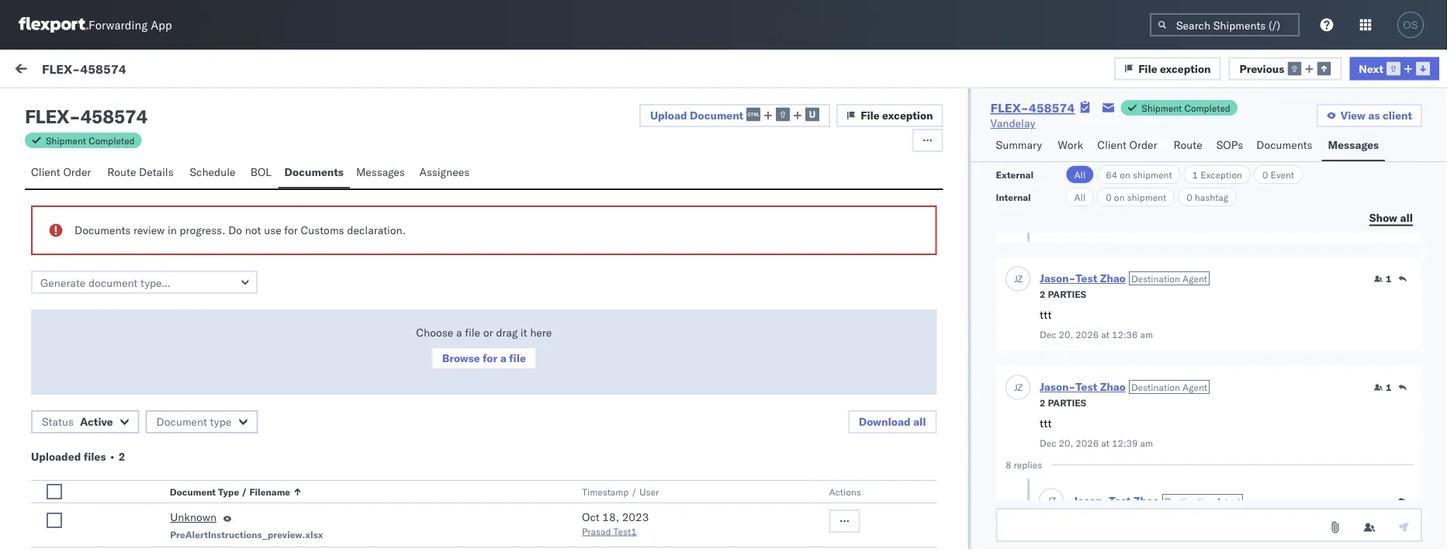 Task type: locate. For each thing, give the bounding box(es) containing it.
2 vertical spatial agent
[[1216, 495, 1240, 507]]

documents button right bol at the left top of page
[[278, 158, 350, 189]]

2 (0) from the left
[[145, 99, 165, 112]]

12:33
[[567, 320, 598, 334]]

1 button for ttt dec 20, 2026 at 12:39 am
[[1373, 381, 1391, 394]]

(0) for internal (0)
[[145, 99, 165, 112]]

client order button down 'flex'
[[25, 158, 101, 189]]

route
[[1174, 138, 1202, 152], [107, 165, 136, 179]]

pm
[[594, 390, 610, 403], [587, 530, 603, 543]]

exception
[[1160, 61, 1211, 75], [882, 109, 933, 122]]

0 vertical spatial order
[[1129, 138, 1157, 152]]

1 vertical spatial file
[[509, 352, 526, 365]]

0 horizontal spatial for
[[284, 223, 298, 237]]

0 horizontal spatial external
[[25, 99, 66, 112]]

5 flex- 458574 from the top
[[1127, 530, 1200, 543]]

route details button
[[101, 158, 183, 189]]

1 vertical spatial message
[[180, 99, 226, 112]]

flexport. image
[[19, 17, 88, 33]]

pst for dec 20, 2026, 12:33 am pst
[[620, 320, 639, 334]]

document for document type / filename
[[170, 486, 216, 498]]

1 vertical spatial file
[[861, 109, 880, 122]]

0 vertical spatial all
[[1074, 169, 1086, 180]]

work right related
[[1163, 135, 1183, 146]]

jason-test zhao button up 'ttt dec 20, 2026 at 12:39 am'
[[1039, 380, 1125, 394]]

jason-
[[75, 168, 110, 182], [75, 238, 110, 251], [1039, 272, 1075, 285], [75, 308, 110, 321], [75, 377, 110, 391], [1039, 380, 1075, 394], [75, 447, 110, 461], [1073, 494, 1109, 508]]

0 vertical spatial jason-test zhao button
[[1039, 272, 1125, 285]]

0 vertical spatial destination
[[1131, 273, 1180, 284]]

0 left hashtag
[[1187, 191, 1192, 203]]

show
[[1369, 211, 1397, 224]]

parties for ttt dec 20, 2026 at 12:36 am
[[1047, 289, 1086, 300]]

1 vertical spatial route
[[107, 165, 136, 179]]

all
[[1074, 169, 1086, 180], [1074, 191, 1086, 203]]

0 vertical spatial all
[[1400, 211, 1413, 224]]

route inside route button
[[1174, 138, 1202, 152]]

jason-test zhao destination agent up 'ttt dec 20, 2026 at 12:39 am'
[[1039, 380, 1207, 394]]

documents right bol button
[[284, 165, 344, 179]]

1 horizontal spatial for
[[483, 352, 498, 365]]

message for message "button"
[[188, 64, 234, 77]]

None checkbox
[[47, 484, 62, 500], [47, 513, 62, 528], [47, 484, 62, 500], [47, 513, 62, 528]]

1 1 button from the top
[[1373, 273, 1391, 285]]

2 at from the top
[[1101, 438, 1109, 449]]

order down flex - 458574
[[63, 165, 91, 179]]

64 on shipment
[[1106, 169, 1172, 180]]

progress.
[[180, 223, 225, 237]]

0 vertical spatial message
[[188, 64, 234, 77]]

document left type
[[156, 415, 207, 429]]

1 button for ttt dec 20, 2026 at 12:36 am
[[1373, 273, 1391, 285]]

1 horizontal spatial /
[[631, 486, 637, 498]]

2 parties up 'ttt dec 20, 2026 at 12:39 am'
[[1039, 397, 1086, 409]]

0 vertical spatial 1 button
[[1373, 273, 1391, 285]]

active
[[80, 415, 113, 429]]

2 vertical spatial jason-test zhao destination agent
[[1073, 494, 1240, 508]]

dec 20, 2026, 12:35 am pst
[[492, 250, 639, 264]]

summary
[[996, 138, 1042, 152]]

upload document
[[650, 108, 743, 122]]

0 horizontal spatial messages
[[356, 165, 405, 179]]

route up 1 exception
[[1174, 138, 1202, 152]]

documents button up "event"
[[1250, 131, 1322, 161]]

0 horizontal spatial documents
[[74, 223, 131, 237]]

2023
[[622, 511, 649, 524]]

0 horizontal spatial client
[[31, 165, 60, 179]]

jason-test zhao for dec 17, 2026, 6:47 pm pst
[[75, 377, 158, 391]]

all right show
[[1400, 211, 1413, 224]]

am inside ttt dec 20, 2026 at 12:36 am
[[1140, 329, 1153, 341]]

12:39
[[1112, 438, 1138, 449]]

0
[[1262, 169, 1268, 180], [1106, 191, 1112, 203], [1187, 191, 1192, 203]]

2 flex- 458574 from the top
[[1127, 250, 1200, 264]]

external down my work
[[25, 99, 66, 112]]

messages button up the declaration.
[[350, 158, 413, 189]]

1 horizontal spatial exception
[[1160, 61, 1211, 75]]

1 flex- 458574 from the top
[[1127, 180, 1200, 194]]

0 vertical spatial parties
[[1047, 289, 1086, 300]]

no filters applied
[[271, 64, 356, 77]]

0 horizontal spatial 12:36
[[567, 180, 598, 194]]

all button
[[1066, 165, 1094, 184], [1066, 188, 1094, 206]]

jason-test zhao button
[[1039, 272, 1125, 285], [1039, 380, 1125, 394], [1073, 494, 1159, 508]]

1 vertical spatial 1 button
[[1373, 381, 1391, 394]]

1 (0) from the left
[[68, 99, 89, 112]]

all inside button
[[913, 415, 926, 429]]

2 vertical spatial document
[[170, 486, 216, 498]]

internal
[[104, 99, 142, 112], [996, 191, 1031, 203]]

documents review in progress. do not use for customs declaration.
[[74, 223, 406, 237]]

1 2 parties from the top
[[1039, 289, 1086, 300]]

work up "external (0)"
[[44, 60, 84, 81]]

am
[[1140, 329, 1153, 341], [1140, 438, 1153, 449]]

1 jason-test zhao from the top
[[75, 168, 158, 182]]

jason-test zhao
[[75, 168, 158, 182], [75, 238, 158, 251], [75, 308, 158, 321], [75, 377, 158, 391], [75, 447, 158, 461]]

2 parties from the top
[[1047, 397, 1086, 409]]

0 vertical spatial all button
[[1066, 165, 1094, 184]]

flex-458574 up vandelay
[[991, 100, 1075, 116]]

for
[[284, 223, 298, 237], [483, 352, 498, 365]]

pm for 6:47
[[594, 390, 610, 403]]

zhao
[[133, 168, 158, 182], [133, 238, 158, 251], [1100, 272, 1125, 285], [133, 308, 158, 321], [133, 377, 158, 391], [1100, 380, 1125, 394], [133, 447, 158, 461], [1133, 494, 1159, 508]]

client order down 'flex'
[[31, 165, 91, 179]]

internal down summary button
[[996, 191, 1031, 203]]

0 left "event"
[[1262, 169, 1268, 180]]

1 vertical spatial internal
[[996, 191, 1031, 203]]

1 am from the top
[[1140, 329, 1153, 341]]

shipment up 0 on shipment
[[1133, 169, 1172, 180]]

event
[[1271, 169, 1294, 180]]

prasad
[[582, 526, 611, 537]]

2 2 parties button from the top
[[1039, 396, 1086, 409]]

8
[[1005, 459, 1011, 471]]

2 jason-test zhao from the top
[[75, 238, 158, 251]]

1 horizontal spatial client
[[1097, 138, 1127, 152]]

1 horizontal spatial file exception
[[1138, 61, 1211, 75]]

message list
[[180, 99, 248, 112]]

route for route
[[1174, 138, 1202, 152]]

download all
[[859, 415, 926, 429]]

None text field
[[996, 508, 1422, 542]]

1 vertical spatial all
[[1074, 191, 1086, 203]]

1 vertical spatial documents
[[284, 165, 344, 179]]

0 vertical spatial agent
[[1182, 273, 1207, 284]]

0 vertical spatial 12:36
[[567, 180, 598, 194]]

message down flex - 458574
[[48, 135, 85, 146]]

1 vertical spatial parties
[[1047, 397, 1086, 409]]

flex-
[[42, 61, 80, 76], [991, 100, 1029, 116], [1127, 180, 1160, 194], [1127, 250, 1160, 264], [1127, 320, 1160, 334], [1127, 390, 1160, 403], [1127, 460, 1160, 473], [1127, 530, 1160, 543]]

dec inside ttt dec 20, 2026 at 12:36 am
[[1039, 329, 1056, 341]]

1 vertical spatial all button
[[1066, 188, 1094, 206]]

0 vertical spatial client order
[[1097, 138, 1157, 152]]

work for my
[[44, 60, 84, 81]]

3 flex- 458574 from the top
[[1127, 390, 1200, 403]]

test down "uploaded"
[[47, 474, 65, 488]]

2026, right "it"
[[534, 320, 565, 334]]

jason-test zhao destination agent up ttt dec 20, 2026 at 12:36 am
[[1039, 272, 1207, 285]]

2026, for 12:35
[[534, 250, 565, 264]]

documents up "event"
[[1256, 138, 1313, 152]]

2026, up dec 20, 2026, 12:35 am pst
[[534, 180, 565, 194]]

test up active
[[110, 377, 130, 391]]

3 am from the top
[[601, 320, 618, 334]]

jason- up active
[[75, 377, 110, 391]]

pst for dec 20, 2026, 12:35 am pst
[[620, 250, 639, 264]]

route left details
[[107, 165, 136, 179]]

20, for dec 20, 2026, 12:33 am pst
[[515, 320, 532, 334]]

∙
[[109, 450, 116, 464]]

work
[[44, 60, 84, 81], [1163, 135, 1183, 146]]

document
[[690, 108, 743, 122], [156, 415, 207, 429], [170, 486, 216, 498]]

for right use
[[284, 223, 298, 237]]

1 vertical spatial flex-458574
[[991, 100, 1075, 116]]

timestamp
[[582, 486, 629, 498]]

1 2026 from the top
[[1075, 329, 1098, 341]]

list
[[228, 99, 248, 112]]

2 2026 from the top
[[1075, 438, 1098, 449]]

on for 64
[[1120, 169, 1130, 180]]

1 for ttt dec 20, 2026 at 12:39 am
[[1385, 382, 1391, 393]]

0 horizontal spatial a
[[456, 326, 462, 339]]

0 horizontal spatial file
[[861, 109, 880, 122]]

oct
[[582, 511, 600, 524]]

1 horizontal spatial file
[[509, 352, 526, 365]]

client order button up 64 on shipment
[[1091, 131, 1167, 161]]

0 for 0 on shipment
[[1106, 191, 1112, 203]]

shipment down 'flex'
[[46, 135, 86, 146]]

am for 12:33
[[601, 320, 618, 334]]

- for dec 17, 2026, 6:47 pm pst
[[810, 390, 817, 403]]

work right import
[[150, 64, 176, 77]]

1 2 parties button from the top
[[1039, 287, 1086, 301]]

z
[[56, 170, 60, 179], [56, 240, 60, 249], [1017, 273, 1022, 284], [56, 309, 60, 319], [1017, 381, 1022, 393], [56, 449, 60, 459], [1051, 495, 1056, 506], [56, 519, 60, 529]]

2 all from the top
[[1074, 191, 1086, 203]]

1 vertical spatial pm
[[587, 530, 603, 543]]

parties for ttt dec 20, 2026 at 12:39 am
[[1047, 397, 1086, 409]]

here
[[530, 326, 552, 339]]

flex- 458574 for dec 17, 2026, 6:47 pm pst
[[1127, 390, 1200, 403]]

work inside button
[[1058, 138, 1083, 152]]

on for 0
[[1114, 191, 1125, 203]]

1 vertical spatial shipment
[[1127, 191, 1166, 203]]

parties up 'ttt dec 20, 2026 at 12:39 am'
[[1047, 397, 1086, 409]]

jason- down active
[[75, 447, 110, 461]]

0 vertical spatial pm
[[594, 390, 610, 403]]

exception
[[1201, 169, 1242, 180]]

0 vertical spatial 1
[[1192, 169, 1198, 180]]

messages down view
[[1328, 138, 1379, 152]]

20, inside 'ttt dec 20, 2026 at 12:39 am'
[[1058, 438, 1073, 449]]

file
[[1138, 61, 1157, 75], [861, 109, 880, 122]]

shipment down 64 on shipment
[[1127, 191, 1166, 203]]

flex-458574 down forwarding app link
[[42, 61, 126, 76]]

1 vertical spatial messages
[[356, 165, 405, 179]]

pm right '6:47'
[[594, 390, 610, 403]]

type
[[218, 486, 239, 498]]

8 replies
[[1005, 459, 1042, 471]]

2 vertical spatial am
[[601, 320, 618, 334]]

1 vertical spatial work
[[1058, 138, 1083, 152]]

assignees button
[[413, 158, 479, 189]]

2 / from the left
[[631, 486, 637, 498]]

4 resize handle column header from the left
[[1419, 130, 1438, 549]]

at
[[1101, 329, 1109, 341], [1101, 438, 1109, 449]]

1 vertical spatial a
[[500, 352, 506, 365]]

1 horizontal spatial work
[[1163, 135, 1183, 146]]

client order up 64 on shipment
[[1097, 138, 1157, 152]]

message inside button
[[180, 99, 226, 112]]

/ left user
[[631, 486, 637, 498]]

jason-test zhao down active
[[75, 447, 158, 461]]

2026 inside 'ttt dec 20, 2026 at 12:39 am'
[[1075, 438, 1098, 449]]

0 horizontal spatial (0)
[[68, 99, 89, 112]]

all inside button
[[1400, 211, 1413, 224]]

message up message list
[[188, 64, 234, 77]]

2 horizontal spatial documents
[[1256, 138, 1313, 152]]

2 right ∙
[[119, 450, 125, 464]]

1 vertical spatial shipment
[[46, 135, 86, 146]]

sops
[[1216, 138, 1243, 152]]

messages button down view
[[1322, 131, 1385, 161]]

os button
[[1393, 7, 1429, 43]]

2 vertical spatial documents
[[74, 223, 131, 237]]

0 horizontal spatial file exception
[[861, 109, 933, 122]]

client up the "64"
[[1097, 138, 1127, 152]]

resize handle column header
[[467, 130, 485, 549], [784, 130, 803, 549], [1102, 130, 1120, 549], [1419, 130, 1438, 549]]

2026
[[1075, 329, 1098, 341], [1075, 438, 1098, 449]]

0 horizontal spatial client order button
[[25, 158, 101, 189]]

1 horizontal spatial documents
[[284, 165, 344, 179]]

0 horizontal spatial messages button
[[350, 158, 413, 189]]

12:36
[[567, 180, 598, 194], [1112, 329, 1138, 341]]

2 vertical spatial 2
[[119, 450, 125, 464]]

document inside button
[[156, 415, 207, 429]]

2026, right 8, on the bottom of the page
[[528, 530, 558, 543]]

1 test from the top
[[47, 404, 65, 418]]

1 at from the top
[[1101, 329, 1109, 341]]

0 vertical spatial document
[[690, 108, 743, 122]]

0 for 0 hashtag
[[1187, 191, 1192, 203]]

0 vertical spatial file
[[1138, 61, 1157, 75]]

jason-test zhao up the review
[[75, 168, 158, 182]]

0 vertical spatial 2
[[1039, 289, 1045, 300]]

1 vertical spatial client order
[[31, 165, 91, 179]]

zhao up the review
[[133, 168, 158, 182]]

test down generate document type... text field
[[110, 308, 130, 321]]

1 vertical spatial test
[[47, 474, 65, 488]]

(0) inside button
[[145, 99, 165, 112]]

internal inside internal (0) button
[[104, 99, 142, 112]]

-
[[69, 105, 80, 128], [810, 180, 817, 194], [810, 250, 817, 264], [810, 390, 817, 403], [810, 530, 817, 543]]

2026, for 6:39
[[528, 530, 558, 543]]

(0) inside button
[[68, 99, 89, 112]]

client
[[1383, 109, 1412, 122]]

1 vertical spatial 2 parties button
[[1039, 396, 1086, 409]]

am inside 'ttt dec 20, 2026 at 12:39 am'
[[1140, 438, 1153, 449]]

agent for ttt dec 20, 2026 at 12:36 am
[[1182, 273, 1207, 284]]

1 vertical spatial 2026
[[1075, 438, 1098, 449]]

work right summary button
[[1058, 138, 1083, 152]]

jason-test zhao down the review
[[75, 238, 158, 251]]

/
[[242, 486, 247, 498], [631, 486, 637, 498]]

replies
[[1013, 459, 1042, 471]]

1 horizontal spatial a
[[500, 352, 506, 365]]

1 horizontal spatial (0)
[[145, 99, 165, 112]]

0 horizontal spatial all
[[913, 415, 926, 429]]

test up generate document type... text field
[[110, 238, 130, 251]]

0 vertical spatial messages
[[1328, 138, 1379, 152]]

jason-test zhao for dec 20, 2026, 12:36 am pst
[[75, 168, 158, 182]]

(0) down import work button on the top of the page
[[145, 99, 165, 112]]

on down the "64"
[[1114, 191, 1125, 203]]

0 vertical spatial file exception
[[1138, 61, 1211, 75]]

2 am from the top
[[601, 250, 618, 264]]

1 vertical spatial document
[[156, 415, 207, 429]]

all
[[1400, 211, 1413, 224], [913, 415, 926, 429]]

2 parties button for ttt dec 20, 2026 at 12:36 am
[[1039, 287, 1086, 301]]

pm down oct
[[587, 530, 603, 543]]

1 horizontal spatial messages button
[[1322, 131, 1385, 161]]

client order button
[[1091, 131, 1167, 161], [25, 158, 101, 189]]

1 am from the top
[[601, 180, 618, 194]]

0 vertical spatial at
[[1101, 329, 1109, 341]]

at inside ttt dec 20, 2026 at 12:36 am
[[1101, 329, 1109, 341]]

2 2 parties from the top
[[1039, 397, 1086, 409]]

documents for documents review in progress. do not use for customs declaration.
[[74, 223, 131, 237]]

12:35
[[567, 250, 598, 264]]

1 horizontal spatial all
[[1400, 211, 1413, 224]]

- for dec 8, 2026, 6:39 pm pst
[[810, 530, 817, 543]]

2 parties up ttt dec 20, 2026 at 12:36 am
[[1039, 289, 1086, 300]]

zhao up 'ttt dec 20, 2026 at 12:39 am'
[[1100, 380, 1125, 394]]

browse for a file
[[442, 352, 526, 365]]

order up 64 on shipment
[[1129, 138, 1157, 152]]

on right the "64"
[[1120, 169, 1130, 180]]

messages for the left messages button
[[356, 165, 405, 179]]

0 horizontal spatial route
[[107, 165, 136, 179]]

test
[[47, 404, 65, 418], [47, 474, 65, 488]]

2 up 'ttt dec 20, 2026 at 12:39 am'
[[1039, 397, 1045, 409]]

0 vertical spatial shipment
[[1142, 102, 1182, 114]]

(0) down my work
[[68, 99, 89, 112]]

1 all button from the top
[[1066, 165, 1094, 184]]

0 vertical spatial route
[[1174, 138, 1202, 152]]

completed up item/shipment
[[1184, 102, 1231, 114]]

external inside button
[[25, 99, 66, 112]]

choose
[[416, 326, 453, 339]]

1 vertical spatial jason-test zhao button
[[1039, 380, 1125, 394]]

route inside route details button
[[107, 165, 136, 179]]

document type button
[[146, 410, 258, 434]]

message inside "button"
[[188, 64, 234, 77]]

test down 12:39
[[1109, 494, 1130, 508]]

1 button
[[1373, 273, 1391, 285], [1373, 381, 1391, 394]]

jason-test zhao destination agent down 12:39
[[1073, 494, 1240, 508]]

client down 'flex'
[[31, 165, 60, 179]]

route details
[[107, 165, 174, 179]]

as
[[1368, 109, 1380, 122]]

unknown
[[170, 511, 217, 524]]

2026, for 6:47
[[534, 390, 565, 403]]

0 vertical spatial external
[[25, 99, 66, 112]]

1 vertical spatial jason-test zhao destination agent
[[1039, 380, 1207, 394]]

test up ttt dec 20, 2026 at 12:36 am
[[1075, 272, 1097, 285]]

2 parties button up ttt dec 20, 2026 at 12:36 am
[[1039, 287, 1086, 301]]

4 jason-test zhao from the top
[[75, 377, 158, 391]]

assignees
[[419, 165, 470, 179]]

file down "it"
[[509, 352, 526, 365]]

a down drag
[[500, 352, 506, 365]]

jason- up 'ttt dec 20, 2026 at 12:39 am'
[[1039, 380, 1075, 394]]

all right download
[[913, 415, 926, 429]]

my work
[[16, 60, 84, 81]]

0 vertical spatial 2 parties button
[[1039, 287, 1086, 301]]

1 vertical spatial order
[[63, 165, 91, 179]]

shipment completed up related work item/shipment
[[1142, 102, 1231, 114]]

forwarding
[[88, 17, 148, 32]]

am for ttt dec 20, 2026 at 12:36 am
[[1140, 329, 1153, 341]]

(0) for external (0)
[[68, 99, 89, 112]]

jason-test zhao destination agent for ttt dec 20, 2026 at 12:36 am
[[1039, 272, 1207, 285]]

document right "upload"
[[690, 108, 743, 122]]

2 parties
[[1039, 289, 1086, 300], [1039, 397, 1086, 409]]

2 am from the top
[[1140, 438, 1153, 449]]

2 parties button up 'ttt dec 20, 2026 at 12:39 am'
[[1039, 396, 1086, 409]]

os
[[1403, 19, 1418, 31]]

1 vertical spatial 12:36
[[1112, 329, 1138, 341]]

/ right type
[[242, 486, 247, 498]]

for down or
[[483, 352, 498, 365]]

2026 for ttt dec 20, 2026 at 12:36 am
[[1075, 329, 1098, 341]]

ttt
[[47, 195, 58, 208], [47, 265, 58, 278], [1039, 308, 1051, 321], [1039, 416, 1051, 430]]

jason-test zhao destination agent
[[1039, 272, 1207, 285], [1039, 380, 1207, 394], [1073, 494, 1240, 508]]

0 vertical spatial 2026
[[1075, 329, 1098, 341]]

4 flex- 458574 from the top
[[1127, 460, 1200, 473]]

at inside 'ttt dec 20, 2026 at 12:39 am'
[[1101, 438, 1109, 449]]

jason-test zhao down generate document type... text field
[[75, 308, 158, 321]]

1 vertical spatial external
[[996, 169, 1034, 180]]

parties up ttt dec 20, 2026 at 12:36 am
[[1047, 289, 1086, 300]]

2026 inside ttt dec 20, 2026 at 12:36 am
[[1075, 329, 1098, 341]]

2
[[1039, 289, 1045, 300], [1039, 397, 1045, 409], [119, 450, 125, 464]]

document type / filename
[[170, 486, 291, 498]]

jason-test zhao button down 12:39
[[1073, 494, 1159, 508]]

2 up ttt dec 20, 2026 at 12:36 am
[[1039, 289, 1045, 300]]

test
[[110, 168, 130, 182], [110, 238, 130, 251], [1075, 272, 1097, 285], [110, 308, 130, 321], [110, 377, 130, 391], [1075, 380, 1097, 394], [110, 447, 130, 461], [1109, 494, 1130, 508]]

jason- down flex - 458574
[[75, 168, 110, 182]]

document up unknown
[[170, 486, 216, 498]]

2 all button from the top
[[1066, 188, 1094, 206]]

1 horizontal spatial route
[[1174, 138, 1202, 152]]

view as client button
[[1317, 104, 1422, 127]]

a
[[456, 326, 462, 339], [500, 352, 506, 365]]

message left the list
[[180, 99, 226, 112]]

0 down the "64"
[[1106, 191, 1112, 203]]

client for the left client order button
[[31, 165, 60, 179]]

2026 for ttt dec 20, 2026 at 12:39 am
[[1075, 438, 1098, 449]]

2 1 button from the top
[[1373, 381, 1391, 394]]

pm for 6:39
[[587, 530, 603, 543]]

2026, right 17,
[[534, 390, 565, 403]]

1 vertical spatial 2 parties
[[1039, 397, 1086, 409]]

internal (0) button
[[98, 92, 174, 122]]

2026, left 12:35
[[534, 250, 565, 264]]

0 horizontal spatial file
[[465, 326, 480, 339]]

file inside button
[[509, 352, 526, 365]]

2 horizontal spatial 0
[[1262, 169, 1268, 180]]

shipment completed
[[1142, 102, 1231, 114], [46, 135, 135, 146]]

1 all from the top
[[1074, 169, 1086, 180]]

0 hashtag
[[1187, 191, 1228, 203]]

2 resize handle column header from the left
[[784, 130, 803, 549]]

jason-test zhao up active
[[75, 377, 158, 391]]

1 parties from the top
[[1047, 289, 1086, 300]]



Task type: vqa. For each thing, say whether or not it's contained in the screenshot.
Completed
yes



Task type: describe. For each thing, give the bounding box(es) containing it.
in
[[168, 223, 177, 237]]

test right files
[[110, 447, 130, 461]]

0 vertical spatial file
[[465, 326, 480, 339]]

for inside button
[[483, 352, 498, 365]]

customs
[[301, 223, 344, 237]]

dec 20, 2026, 12:33 am pst
[[492, 320, 639, 334]]

dec inside 'ttt dec 20, 2026 at 12:39 am'
[[1039, 438, 1056, 449]]

18,
[[602, 511, 619, 524]]

pst for dec 20, 2026, 12:36 am pst
[[620, 180, 639, 194]]

flex-458574 link
[[991, 100, 1075, 116]]

am for 12:35
[[601, 250, 618, 264]]

0 horizontal spatial shipment completed
[[46, 135, 135, 146]]

forwarding app
[[88, 17, 172, 32]]

Search Shipments (/) text field
[[1150, 13, 1300, 36]]

filename
[[250, 486, 291, 498]]

at for ttt dec 20, 2026 at 12:36 am
[[1101, 329, 1109, 341]]

pst for dec 17, 2026, 6:47 pm pst
[[613, 390, 632, 403]]

0 horizontal spatial documents button
[[278, 158, 350, 189]]

1 horizontal spatial completed
[[1184, 102, 1231, 114]]

documents for the left the documents button
[[284, 165, 344, 179]]

test1
[[613, 526, 637, 537]]

0 event
[[1262, 169, 1294, 180]]

1 horizontal spatial order
[[1129, 138, 1157, 152]]

jason-test zhao button for ttt dec 20, 2026 at 12:39 am
[[1039, 380, 1125, 394]]

all button for 64
[[1066, 165, 1094, 184]]

show all
[[1369, 211, 1413, 224]]

am for ttt dec 20, 2026 at 12:39 am
[[1140, 438, 1153, 449]]

0 vertical spatial for
[[284, 223, 298, 237]]

2 test from the top
[[47, 474, 65, 488]]

message list button
[[174, 92, 254, 122]]

all for 64
[[1074, 169, 1086, 180]]

sops button
[[1210, 131, 1250, 161]]

import work
[[115, 64, 176, 77]]

test up 'ttt dec 20, 2026 at 12:39 am'
[[1075, 380, 1097, 394]]

2 parties for ttt dec 20, 2026 at 12:39 am
[[1039, 397, 1086, 409]]

files
[[84, 450, 106, 464]]

1 vertical spatial file exception
[[861, 109, 933, 122]]

browse
[[442, 352, 480, 365]]

20, for dec 20, 2026, 12:36 am pst
[[515, 180, 532, 194]]

schedule
[[190, 165, 236, 179]]

route for route details
[[107, 165, 136, 179]]

0 horizontal spatial exception
[[882, 109, 933, 122]]

agent for ttt dec 20, 2026 at 12:39 am
[[1182, 381, 1207, 393]]

2026, for 12:36
[[534, 180, 565, 194]]

- for dec 20, 2026, 12:35 am pst
[[810, 250, 817, 264]]

zhao down 12:39
[[1133, 494, 1159, 508]]

status active
[[42, 415, 113, 429]]

3 jason-test zhao from the top
[[75, 308, 158, 321]]

client for rightmost client order button
[[1097, 138, 1127, 152]]

internal for internal (0)
[[104, 99, 142, 112]]

test left details
[[110, 168, 130, 182]]

destination for ttt dec 20, 2026 at 12:39 am
[[1131, 381, 1180, 393]]

zhao up ttt dec 20, 2026 at 12:36 am
[[1100, 272, 1125, 285]]

jason- down generate document type... text field
[[75, 308, 110, 321]]

2 parties for ttt dec 20, 2026 at 12:36 am
[[1039, 289, 1086, 300]]

browse for a file button
[[431, 347, 537, 370]]

2 vertical spatial jason-test zhao button
[[1073, 494, 1159, 508]]

details
[[139, 165, 174, 179]]

document type / filename button
[[167, 483, 551, 498]]

view as client
[[1341, 109, 1412, 122]]

jason- up ttt dec 20, 2026 at 12:36 am
[[1039, 272, 1075, 285]]

forwarding app link
[[19, 17, 172, 33]]

review
[[133, 223, 165, 237]]

bol button
[[244, 158, 278, 189]]

message button
[[182, 50, 260, 92]]

2026, for 12:33
[[534, 320, 565, 334]]

messages for right messages button
[[1328, 138, 1379, 152]]

destination for ttt dec 20, 2026 at 12:36 am
[[1131, 273, 1180, 284]]

work inside button
[[150, 64, 176, 77]]

vandelay link
[[991, 116, 1035, 131]]

external for external
[[996, 169, 1034, 180]]

3 resize handle column header from the left
[[1102, 130, 1120, 549]]

previous
[[1240, 61, 1284, 75]]

route button
[[1167, 131, 1210, 161]]

am for 12:36
[[601, 180, 618, 194]]

bol
[[251, 165, 271, 179]]

jason-test zhao button for ttt dec 20, 2026 at 12:36 am
[[1039, 272, 1125, 285]]

shipment for 64 on shipment
[[1133, 169, 1172, 180]]

all for show all
[[1400, 211, 1413, 224]]

external for external (0)
[[25, 99, 66, 112]]

uploaded
[[31, 450, 81, 464]]

12:36 inside ttt dec 20, 2026 at 12:36 am
[[1112, 329, 1138, 341]]

jason- down 'ttt dec 20, 2026 at 12:39 am'
[[1073, 494, 1109, 508]]

ttt inside ttt dec 20, 2026 at 12:36 am
[[1039, 308, 1051, 321]]

vandelay
[[991, 116, 1035, 130]]

schedule button
[[183, 158, 244, 189]]

client order for rightmost client order button
[[1097, 138, 1157, 152]]

8,
[[515, 530, 525, 543]]

flex- 458574 for dec 20, 2026, 12:36 am pst
[[1127, 180, 1200, 194]]

download
[[859, 415, 911, 429]]

20, for dec 20, 2026, 12:35 am pst
[[515, 250, 532, 264]]

dec for dec 17, 2026, 6:47 pm pst
[[492, 390, 512, 403]]

all for 0
[[1074, 191, 1086, 203]]

message for message list
[[180, 99, 226, 112]]

zhao up document type
[[133, 377, 158, 391]]

0 vertical spatial flex-458574
[[42, 61, 126, 76]]

shipment for 0 on shipment
[[1127, 191, 1166, 203]]

dec for dec 8, 2026, 6:39 pm pst
[[492, 530, 512, 543]]

client order for the left client order button
[[31, 165, 91, 179]]

external (0) button
[[19, 92, 98, 122]]

20, inside ttt dec 20, 2026 at 12:36 am
[[1058, 329, 1073, 341]]

show all button
[[1360, 206, 1422, 230]]

related work item/shipment
[[1128, 135, 1249, 146]]

dec 20, 2026, 12:36 am pst
[[492, 180, 639, 194]]

filters
[[288, 64, 317, 77]]

ttt dec 20, 2026 at 12:39 am
[[1039, 416, 1153, 449]]

prealertinstructions_preview.xlsx
[[170, 529, 323, 540]]

hashtag
[[1195, 191, 1228, 203]]

my
[[16, 60, 40, 81]]

zhao right ∙
[[133, 447, 158, 461]]

item/shipment
[[1186, 135, 1249, 146]]

0 vertical spatial a
[[456, 326, 462, 339]]

external (0)
[[25, 99, 89, 112]]

documents for the rightmost the documents button
[[1256, 138, 1313, 152]]

1 vertical spatial completed
[[89, 135, 135, 146]]

upload
[[650, 108, 687, 122]]

internal (0)
[[104, 99, 165, 112]]

17,
[[515, 390, 532, 403]]

or
[[483, 326, 493, 339]]

dec for dec 20, 2026, 12:35 am pst
[[492, 250, 512, 264]]

download all button
[[848, 410, 937, 434]]

jason-test zhao destination agent for ttt dec 20, 2026 at 12:39 am
[[1039, 380, 1207, 394]]

1 for ttt dec 20, 2026 at 12:36 am
[[1385, 273, 1391, 285]]

drag
[[496, 326, 518, 339]]

oct 18, 2023 prasad test1
[[582, 511, 649, 537]]

zhao down generate document type... text field
[[133, 308, 158, 321]]

at for ttt dec 20, 2026 at 12:39 am
[[1101, 438, 1109, 449]]

flex- 458574 for dec 8, 2026, 6:39 pm pst
[[1127, 530, 1200, 543]]

not
[[245, 223, 261, 237]]

applied
[[320, 64, 356, 77]]

document for document type
[[156, 415, 207, 429]]

1 exception
[[1192, 169, 1242, 180]]

flex
[[25, 105, 69, 128]]

work button
[[1052, 131, 1091, 161]]

5 jason-test zhao from the top
[[75, 447, 158, 461]]

internal for internal
[[996, 191, 1031, 203]]

1 / from the left
[[242, 486, 247, 498]]

0 on shipment
[[1106, 191, 1166, 203]]

use
[[264, 223, 281, 237]]

unknown link
[[170, 510, 217, 528]]

0 vertical spatial shipment completed
[[1142, 102, 1231, 114]]

declaration.
[[347, 223, 406, 237]]

2 parties button for ttt dec 20, 2026 at 12:39 am
[[1039, 396, 1086, 409]]

flex- 458574 for dec 20, 2026, 12:35 am pst
[[1127, 250, 1200, 264]]

dec 17, 2026, 6:47 pm pst
[[492, 390, 632, 403]]

2 for ttt dec 20, 2026 at 12:36 am
[[1039, 289, 1045, 300]]

2 vertical spatial destination
[[1164, 495, 1213, 507]]

jason- up generate document type... text field
[[75, 238, 110, 251]]

ttt dec 20, 2026 at 12:36 am
[[1039, 308, 1153, 341]]

all button for 0
[[1066, 188, 1094, 206]]

1 horizontal spatial documents button
[[1250, 131, 1322, 161]]

flex - 458574
[[25, 105, 147, 128]]

1 horizontal spatial shipment
[[1142, 102, 1182, 114]]

dec for dec 20, 2026, 12:36 am pst
[[492, 180, 512, 194]]

dec for dec 20, 2026, 12:33 am pst
[[492, 320, 512, 334]]

view
[[1341, 109, 1366, 122]]

0 vertical spatial exception
[[1160, 61, 1211, 75]]

1 resize handle column header from the left
[[467, 130, 485, 549]]

ttt inside 'ttt dec 20, 2026 at 12:39 am'
[[1039, 416, 1051, 430]]

2 for ttt dec 20, 2026 at 12:39 am
[[1039, 397, 1045, 409]]

all for download all
[[913, 415, 926, 429]]

work for related
[[1163, 135, 1183, 146]]

2 vertical spatial message
[[48, 135, 85, 146]]

choose a file or drag it here
[[416, 326, 552, 339]]

app
[[151, 17, 172, 32]]

no
[[271, 64, 286, 77]]

Generate document type... text field
[[31, 271, 258, 294]]

pst for dec 8, 2026, 6:39 pm pst
[[606, 530, 625, 543]]

zhao down the review
[[133, 238, 158, 251]]

0 for 0 event
[[1262, 169, 1268, 180]]

1 horizontal spatial flex-458574
[[991, 100, 1075, 116]]

1 horizontal spatial client order button
[[1091, 131, 1167, 161]]

a inside button
[[500, 352, 506, 365]]

- for dec 20, 2026, 12:36 am pst
[[810, 180, 817, 194]]

upload document button
[[639, 104, 830, 127]]

jason-test zhao for dec 20, 2026, 12:35 am pst
[[75, 238, 158, 251]]



